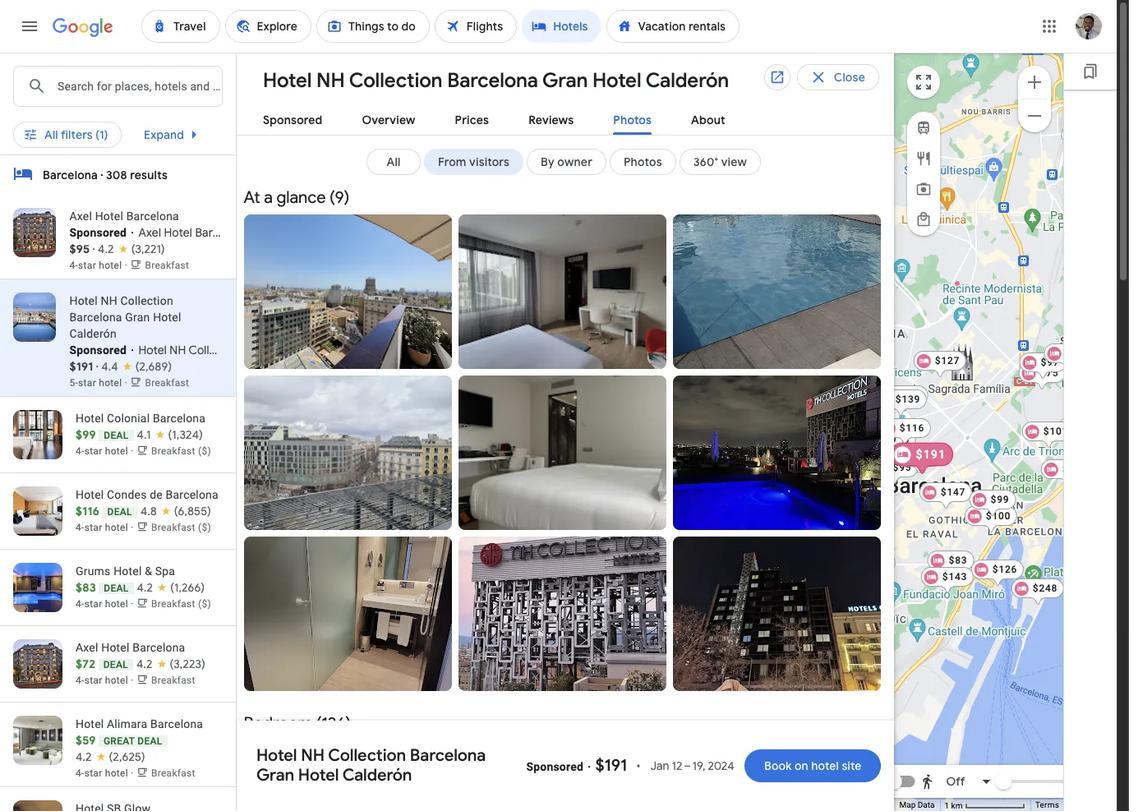 Task type: locate. For each thing, give the bounding box(es) containing it.
1 vertical spatial 5-
[[69, 377, 78, 389]]

1 vertical spatial ($)
[[198, 522, 211, 533]]

(1)
[[95, 122, 108, 137], [95, 127, 108, 142]]

1 vertical spatial $99
[[990, 493, 1009, 505]]

owner
[[557, 154, 592, 169]]

catalonia la maquinista, $60 image
[[1061, 124, 1108, 152]]

0 vertical spatial spa
[[548, 122, 568, 137]]

$95 left 4.2 out of 5 stars from 3,221 reviews image
[[69, 242, 90, 256]]

4-star hotel · down condes at the left bottom of the page
[[76, 522, 136, 533]]

star inside popup button
[[198, 122, 219, 137]]

(3,221)
[[131, 242, 165, 256]]

sponsored
[[263, 113, 322, 127], [69, 226, 127, 239], [69, 343, 127, 357], [526, 760, 583, 773]]

0 vertical spatial photos
[[613, 113, 652, 127]]

4- inside popup button
[[156, 122, 168, 137]]

4.2 for (2,625)
[[76, 749, 92, 764]]

expand
[[144, 127, 184, 142]]

photos inside button
[[624, 154, 662, 169]]

deal for $59
[[138, 735, 162, 747]]

axel up $72
[[76, 641, 98, 654]]

gran
[[542, 68, 588, 93], [125, 311, 150, 324], [301, 343, 328, 357], [256, 765, 294, 786]]

1 horizontal spatial $191
[[595, 755, 627, 776]]

nh down bedroom (136)
[[301, 745, 325, 766]]

$147
[[940, 486, 965, 498]]

($) down (1,266)
[[198, 598, 211, 610]]

barcelona inside hotel nh collection barcelona gran hotel calderón
[[410, 745, 486, 766]]

(3,223)
[[170, 657, 205, 671]]

pool button
[[452, 117, 513, 143]]

·
[[131, 226, 134, 239], [93, 242, 95, 256], [131, 343, 134, 357], [96, 359, 98, 374], [588, 760, 591, 773]]

$126 up the corner hotel, $97 image on the bottom of the page
[[884, 433, 909, 445]]

nh right clear image in the left of the page
[[316, 68, 345, 93]]

0 horizontal spatial $191
[[69, 359, 93, 374]]

barcelona inside 'heading'
[[447, 68, 538, 93]]

2024
[[708, 758, 734, 773]]

4.2 out of 5 stars from 3,221 reviews image
[[98, 241, 165, 257]]

photos up photos button
[[613, 113, 652, 127]]

nh down 4.2 out of 5 stars from 3,221 reviews image
[[101, 294, 117, 307]]

deal inside grums hotel & spa $83 deal
[[104, 583, 129, 594]]

4-star hotel · for $83
[[76, 598, 136, 610]]

0 vertical spatial 5-
[[186, 122, 198, 137]]

2 vertical spatial $191
[[595, 755, 627, 776]]

results
[[130, 168, 168, 182]]

$116 right $80
[[899, 422, 924, 433]]

property
[[703, 122, 751, 137]]

under $125
[[282, 122, 342, 137]]

0 vertical spatial $99
[[76, 427, 96, 442]]

map data button
[[899, 800, 935, 811]]

photo 6 image
[[673, 376, 880, 530]]

view larger map image
[[914, 72, 933, 92]]

breakfast ($) down the (1,324)
[[151, 445, 211, 457]]

4.8
[[140, 504, 157, 519]]

spa inside grums hotel & spa $83 deal
[[155, 565, 175, 578]]

1 vertical spatial $191
[[915, 447, 945, 461]]

5- up hotel colonial barcelona $99 deal
[[69, 377, 78, 389]]

spa right &
[[155, 565, 175, 578]]

0 vertical spatial $126
[[884, 433, 909, 445]]

Search for places, hotels and more text field
[[57, 67, 222, 106]]

hotel nh collection barcelona gran hotel calderón down (136)
[[256, 745, 486, 786]]

2 ($) from the top
[[198, 522, 211, 533]]

1 vertical spatial $95
[[892, 461, 911, 473]]

main menu image
[[20, 16, 39, 36]]

axel up (3,221)
[[138, 225, 161, 240]]

0 horizontal spatial $126 link
[[863, 429, 916, 457]]

5- right the or
[[186, 122, 198, 137]]

0 vertical spatial ($)
[[198, 445, 211, 457]]

barcelona
[[447, 68, 538, 93], [126, 210, 179, 223], [195, 225, 248, 240], [69, 311, 122, 324], [246, 343, 299, 357], [153, 412, 206, 425], [166, 488, 218, 501], [132, 641, 185, 654], [150, 717, 203, 731], [410, 745, 486, 766]]

2 vertical spatial axel
[[76, 641, 98, 654]]

$127
[[935, 355, 960, 366]]

4.2 left (3,221)
[[98, 242, 114, 256]]

hotel · down condes at the left bottom of the page
[[105, 522, 134, 533]]

hotel · for $99
[[105, 445, 134, 457]]

barcelona · 308 results
[[43, 168, 168, 182]]

· left •
[[588, 760, 591, 773]]

(2,625)
[[109, 749, 145, 764]]

($) down (6,855)
[[198, 522, 211, 533]]

$97
[[1040, 356, 1059, 368]]

2 all filters (1) from the top
[[44, 127, 108, 142]]

1 all filters (1) button from the top
[[13, 115, 121, 154]]

4-star hotel ·
[[69, 260, 130, 271], [76, 445, 136, 457], [76, 522, 136, 533], [76, 598, 136, 610], [76, 675, 136, 686], [76, 767, 136, 779]]

deal for spa
[[104, 583, 129, 594]]

($) for (6,855)
[[198, 522, 211, 533]]

breakfast down hotel alimara barcelona $59 great deal
[[151, 767, 195, 779]]

4.2 for (1,266)
[[137, 580, 153, 595]]

all inside filters form
[[44, 122, 58, 137]]

$72
[[76, 657, 95, 671]]

barcelona inside axel hotel barcelona $72 deal
[[132, 641, 185, 654]]

filters
[[61, 122, 93, 137], [61, 127, 93, 142]]

1 horizontal spatial $83
[[948, 554, 967, 566]]

4+
[[387, 122, 400, 137]]

· up 4.4 out of 5 stars from 2,689 reviews image at the top
[[131, 343, 134, 357]]

$99 down 5-star hotel ·
[[76, 427, 96, 442]]

$147 link
[[919, 482, 972, 510]]

type
[[754, 122, 779, 137]]

($)
[[198, 445, 211, 457], [198, 522, 211, 533], [198, 598, 211, 610]]

$93
[[916, 451, 935, 462]]

1 vertical spatial spa
[[155, 565, 175, 578]]

1 vertical spatial $116
[[76, 504, 100, 519]]

collection inside hotel nh collection barcelona gran hotel calderón
[[328, 745, 406, 766]]

0 vertical spatial $126 link
[[863, 429, 916, 457]]

photo 7 image
[[244, 537, 452, 691]]

2 vertical spatial ($)
[[198, 598, 211, 610]]

0 vertical spatial breakfast ($)
[[151, 445, 211, 457]]

$116 inside map region
[[899, 422, 924, 433]]

4.2 inside image
[[98, 242, 114, 256]]

4-star hotel · down grums hotel & spa $83 deal on the bottom of the page
[[76, 598, 136, 610]]

breakfast down (2,689)
[[145, 377, 189, 389]]

360°
[[693, 154, 718, 169]]

hotel · down grums hotel & spa $83 deal on the bottom of the page
[[105, 598, 134, 610]]

axel for sponsored
[[69, 210, 92, 223]]

5-
[[186, 122, 198, 137], [69, 377, 78, 389]]

hotel nh collection barcelona gran hotel calderón up prices
[[263, 68, 729, 93]]

4+ rating
[[387, 122, 436, 137]]

$116 link
[[878, 418, 931, 446]]

axel
[[69, 210, 92, 223], [138, 225, 161, 240], [76, 641, 98, 654]]

(1,324)
[[168, 427, 203, 442]]

photos down price popup button
[[624, 154, 662, 169]]

km
[[951, 801, 963, 810]]

1 horizontal spatial 5-
[[186, 122, 198, 137]]

close button
[[797, 64, 879, 90]]

barcelona · 308 results heading
[[43, 165, 168, 185]]

terms link
[[1035, 800, 1059, 809]]

4- for $99
[[76, 445, 84, 457]]

tab list
[[237, 99, 894, 136]]

4-star hotel · for $72
[[76, 675, 136, 686]]

de
[[150, 488, 163, 501]]

axel down barcelona · 308
[[69, 210, 92, 223]]

hotel
[[811, 758, 839, 773]]

sponsored inside axel hotel barcelona sponsored · axel hotel barcelona $95 ·
[[69, 226, 127, 239]]

$99
[[76, 427, 96, 442], [990, 493, 1009, 505]]

$83 down the grums
[[76, 580, 96, 595]]

0 horizontal spatial $95
[[69, 242, 90, 256]]

1 filters from the top
[[61, 122, 93, 137]]

spa
[[548, 122, 568, 137], [155, 565, 175, 578]]

spa up the by owner
[[548, 122, 568, 137]]

deal down "colonial" at the bottom
[[104, 430, 129, 441]]

$99 up the $100
[[990, 493, 1009, 505]]

0 vertical spatial $191
[[69, 359, 93, 374]]

axel for $72
[[76, 641, 98, 654]]

hotel · down the (2,625) on the left bottom of page
[[105, 767, 134, 779]]

1 vertical spatial $126
[[992, 563, 1017, 575]]

map region
[[842, 0, 1108, 811]]

0 horizontal spatial $83
[[76, 580, 96, 595]]

$116 inside hotel condes de barcelona $116 deal
[[76, 504, 100, 519]]

$248
[[1032, 582, 1057, 594]]

tab list containing sponsored
[[237, 99, 894, 136]]

· left 4.4
[[96, 359, 98, 374]]

breakfast
[[145, 260, 189, 271], [145, 377, 189, 389], [151, 445, 195, 457], [151, 522, 195, 533], [151, 598, 195, 610], [151, 675, 195, 686], [151, 767, 195, 779]]

4.2 left "(3,223)"
[[136, 657, 152, 671]]

4-star hotel · down $72
[[76, 675, 136, 686]]

4- for $116
[[76, 522, 84, 533]]

4.8 out of 5 stars from 6,855 reviews image
[[140, 503, 211, 519]]

deal for barcelona
[[107, 506, 132, 518]]

0 vertical spatial $95
[[69, 242, 90, 256]]

gran inside 'heading'
[[542, 68, 588, 93]]

4.2 inside "image"
[[76, 749, 92, 764]]

hotel ·
[[99, 260, 127, 271], [99, 377, 127, 389], [105, 445, 134, 457], [105, 522, 134, 533], [105, 598, 134, 610], [105, 675, 134, 686], [105, 767, 134, 779]]

$100
[[985, 510, 1011, 521]]

deal up the (2,625) on the left bottom of page
[[138, 735, 162, 747]]

4-star hotel · down 4.2 out of 5 stars from 2,625 reviews "image"
[[76, 767, 136, 779]]

axel hotel barcelona $72 deal
[[76, 641, 185, 671]]

0 horizontal spatial $99
[[76, 427, 96, 442]]

1 vertical spatial axel
[[138, 225, 161, 240]]

3 ($) from the top
[[198, 598, 211, 610]]

deal inside hotel colonial barcelona $99 deal
[[104, 430, 129, 441]]

5-star hotel ·
[[69, 377, 130, 389]]

4.2 out of 5 stars from 3,223 reviews image
[[136, 656, 205, 672]]

($) for (1,266)
[[198, 598, 211, 610]]

4.2 down &
[[137, 580, 153, 595]]

1 horizontal spatial $99
[[990, 493, 1009, 505]]

open in new tab image
[[769, 69, 785, 85]]

$139 link
[[874, 389, 927, 417]]

nh inside 'heading'
[[316, 68, 345, 93]]

4-star hotel · for $59
[[76, 767, 136, 779]]

breakfast ($) down (1,266)
[[151, 598, 211, 610]]

gran inside hotel nh collection barcelona gran hotel calderón
[[256, 765, 294, 786]]

1 horizontal spatial spa
[[548, 122, 568, 137]]

4.2 for (3,223)
[[136, 657, 152, 671]]

1 vertical spatial $83
[[76, 580, 96, 595]]

$126 link
[[863, 429, 916, 457], [971, 559, 1024, 587]]

hotel colonial barcelona $99 deal
[[76, 412, 206, 442]]

0 horizontal spatial $116
[[76, 504, 100, 519]]

breakfast down (3,221)
[[145, 260, 189, 271]]

$191 left •
[[595, 755, 627, 776]]

4+ rating button
[[359, 117, 445, 143]]

0 horizontal spatial spa
[[155, 565, 175, 578]]

Check-in text field
[[368, 65, 466, 103]]

hotel nh collection barcelona gran hotel calderón sponsored · hotel nh collection barcelona gran hotel calderón $191 ·
[[69, 294, 410, 374]]

off
[[946, 774, 965, 789]]

1 horizontal spatial $126 link
[[971, 559, 1024, 587]]

2 vertical spatial breakfast ($)
[[151, 598, 211, 610]]

visitors
[[469, 154, 510, 169]]

1 breakfast ($) from the top
[[151, 445, 211, 457]]

deal right $72
[[103, 659, 128, 671]]

axel inside axel hotel barcelona $72 deal
[[76, 641, 98, 654]]

at
[[244, 187, 260, 208]]

$126 up $248 link
[[992, 563, 1017, 575]]

1 (1) from the top
[[95, 122, 108, 137]]

hotel
[[263, 68, 312, 93], [593, 68, 641, 93], [95, 210, 123, 223], [164, 225, 192, 240], [69, 294, 98, 307], [153, 311, 181, 324], [138, 343, 167, 357], [330, 343, 359, 357], [76, 412, 104, 425], [76, 488, 104, 501], [114, 565, 142, 578], [101, 641, 129, 654], [76, 717, 104, 731], [256, 745, 297, 766], [298, 765, 339, 786]]

breakfast ($) down '4.8 out of 5 stars from 6,855 reviews' image
[[151, 522, 211, 533]]

4.4
[[101, 359, 118, 374]]

1 km
[[945, 801, 965, 810]]

0 vertical spatial $83
[[948, 554, 967, 566]]

$93 link
[[895, 447, 942, 475]]

breakfast down 4.1 out of 5 stars from 1,324 reviews image
[[151, 445, 195, 457]]

grums
[[76, 565, 111, 578]]

bedroom (136)
[[244, 713, 351, 734]]

$95 inside $95 link
[[892, 461, 911, 473]]

1 horizontal spatial $116
[[899, 422, 924, 433]]

$191 down the $116 link at the right bottom of the page
[[915, 447, 945, 461]]

0 vertical spatial $116
[[899, 422, 924, 433]]

at a glance (9)
[[244, 187, 349, 208]]

$116 up the grums
[[76, 504, 100, 519]]

$95 left $93
[[892, 461, 911, 473]]

la pedrera-casa milà image
[[892, 409, 911, 435]]

1 vertical spatial breakfast ($)
[[151, 522, 211, 533]]

photo 9 image
[[673, 537, 880, 691]]

intercontinental barcelona, an ihg hotel, $214 image
[[842, 553, 895, 581]]

($) down the (1,324)
[[198, 445, 211, 457]]

1 vertical spatial $126 link
[[971, 559, 1024, 587]]

barcelona inside hotel colonial barcelona $99 deal
[[153, 412, 206, 425]]

4.1 out of 5 stars from 1,324 reviews image
[[137, 426, 203, 443]]

expand button
[[124, 115, 224, 154]]

hotel inside grums hotel & spa $83 deal
[[114, 565, 142, 578]]

sponsored ·
[[526, 760, 591, 773]]

1 vertical spatial photos
[[624, 154, 662, 169]]

sponsored inside hotel nh collection barcelona gran hotel calderón sponsored · hotel nh collection barcelona gran hotel calderón $191 ·
[[69, 343, 127, 357]]

breakfast down '4.8 out of 5 stars from 6,855 reviews' image
[[151, 522, 195, 533]]

hotel · for $59
[[105, 767, 134, 779]]

4- for $72
[[76, 675, 84, 686]]

by
[[541, 154, 555, 169]]

calderón inside 'heading'
[[646, 68, 729, 93]]

0 vertical spatial hotel nh collection barcelona gran hotel calderón
[[263, 68, 729, 93]]

$116
[[899, 422, 924, 433], [76, 504, 100, 519]]

hotel alimara barcelona $59 great deal
[[76, 717, 203, 748]]

hotel · down 4.2 out of 5 stars from 3,221 reviews image
[[99, 260, 127, 271]]

deal inside hotel condes de barcelona $116 deal
[[107, 506, 132, 518]]

book on hotel site
[[764, 758, 861, 773]]

1 horizontal spatial $126
[[992, 563, 1017, 575]]

hotel · down axel hotel barcelona $72 deal
[[105, 675, 134, 686]]

4.2 down $59 on the left of page
[[76, 749, 92, 764]]

3 breakfast ($) from the top
[[151, 598, 211, 610]]

deal down the grums
[[104, 583, 129, 594]]

collection inside 'heading'
[[349, 68, 443, 93]]

2 horizontal spatial $191
[[915, 447, 945, 461]]

4-star hotel · for $116
[[76, 522, 136, 533]]

deal down condes at the left bottom of the page
[[107, 506, 132, 518]]

hotel · down hotel colonial barcelona $99 deal
[[105, 445, 134, 457]]

nh up (2,689)
[[170, 343, 186, 357]]

1 all filters (1) from the top
[[44, 122, 108, 137]]

2 all filters (1) button from the top
[[13, 117, 121, 143]]

$83 up $143
[[948, 554, 967, 566]]

1 horizontal spatial $95
[[892, 461, 911, 473]]

1 ($) from the top
[[198, 445, 211, 457]]

$191 inside hotel nh collection barcelona gran hotel calderón sponsored · hotel nh collection barcelona gran hotel calderón $191 ·
[[69, 359, 93, 374]]

4.2 out of 5 stars from 2,625 reviews image
[[76, 749, 145, 765]]

2 breakfast ($) from the top
[[151, 522, 211, 533]]

0 vertical spatial axel
[[69, 210, 92, 223]]

deal inside hotel alimara barcelona $59 great deal
[[138, 735, 162, 747]]

4-star hotel · down "colonial" at the bottom
[[76, 445, 136, 457]]

all filters (1) button
[[13, 115, 121, 154], [13, 117, 121, 143]]

calderón inside hotel nh collection barcelona gran hotel calderón
[[342, 765, 412, 786]]

photos button
[[610, 149, 676, 175]]

$191 up 5-star hotel ·
[[69, 359, 93, 374]]

4- for $83
[[76, 598, 84, 610]]



Task type: describe. For each thing, give the bounding box(es) containing it.
apartaments gaudint barcelona suites image
[[954, 280, 960, 286]]

about
[[691, 113, 725, 127]]

grums hotel & spa $83 deal
[[76, 565, 175, 595]]

hotel inside hotel condes de barcelona $116 deal
[[76, 488, 104, 501]]

(6,855)
[[174, 504, 211, 519]]

4- or 5-star
[[156, 122, 219, 137]]

close
[[834, 70, 865, 85]]

$78 link
[[881, 385, 928, 413]]

$78
[[902, 389, 921, 401]]

(2,689)
[[135, 359, 172, 374]]

$83 inside grums hotel & spa $83 deal
[[76, 580, 96, 595]]

1
[[945, 801, 949, 810]]

Check-out text field
[[528, 65, 628, 103]]

4.1
[[137, 427, 151, 442]]

filters inside filters form
[[61, 122, 93, 137]]

breakfast down the 4.2 out of 5 stars from 3,223 reviews image
[[151, 675, 195, 686]]

by owner
[[541, 154, 592, 169]]

deal inside axel hotel barcelona $72 deal
[[103, 659, 128, 671]]

4-star hotel · down 4.2 out of 5 stars from 3,221 reviews image
[[69, 260, 130, 271]]

· left 4.2 out of 5 stars from 3,221 reviews image
[[93, 242, 95, 256]]

overview
[[362, 113, 415, 127]]

4.4 out of 5 stars from 2,689 reviews image
[[101, 358, 172, 375]]

$75 link
[[1018, 363, 1065, 391]]

property type
[[703, 122, 779, 137]]

1 vertical spatial hotel nh collection barcelona gran hotel calderón
[[256, 745, 486, 786]]

($) for (1,324)
[[198, 445, 211, 457]]

jan
[[650, 758, 669, 773]]

map data
[[899, 800, 935, 809]]

hotel nh collection barcelona gran hotel calderón heading
[[250, 66, 729, 94]]

from visitors button
[[424, 149, 523, 175]]

4-star hotel · for $99
[[76, 445, 136, 457]]

2 (1) from the top
[[95, 127, 108, 142]]

4- or 5-star button
[[128, 117, 247, 143]]

$99 inside hotel colonial barcelona $99 deal
[[76, 427, 96, 442]]

barcelona inside hotel alimara barcelona $59 great deal
[[150, 717, 203, 731]]

hotel · for barcelona
[[105, 522, 134, 533]]

great
[[103, 735, 135, 747]]

all filters (1) inside filters form
[[44, 122, 108, 137]]

map
[[899, 800, 916, 809]]

1 km button
[[940, 800, 1030, 811]]

360° view
[[693, 154, 747, 169]]

$99 inside map region
[[990, 493, 1009, 505]]

off button
[[916, 762, 997, 801]]

0 horizontal spatial 5-
[[69, 377, 78, 389]]

zoom out map image
[[1025, 106, 1044, 125]]

reviews
[[529, 113, 574, 127]]

by owner button
[[527, 149, 606, 175]]

$83 inside map region
[[948, 554, 967, 566]]

zoom in map image
[[1025, 72, 1044, 92]]

hotel · down 4.4
[[99, 377, 127, 389]]

(9)
[[330, 187, 349, 208]]

breakfast ($) for (1,324)
[[151, 445, 211, 457]]

breakfast ($) for (6,855)
[[151, 522, 211, 533]]

all filters (1) button for hotel nh collection barcelona gran hotel calderón
[[13, 117, 121, 143]]

hotel inside hotel colonial barcelona $99 deal
[[76, 412, 104, 425]]

breakfast down 4.2 out of 5 stars from 1,266 reviews image
[[151, 598, 195, 610]]

photo 8 image
[[458, 537, 666, 691]]

alimara
[[107, 717, 147, 731]]

(136)
[[316, 713, 351, 734]]

all filters (1) button for sponsored
[[13, 115, 121, 154]]

colonial
[[107, 412, 150, 425]]

4.2 out of 5 stars from 1,266 reviews image
[[137, 579, 205, 596]]

hotel · for spa
[[105, 598, 134, 610]]

book
[[764, 758, 792, 773]]

5- inside popup button
[[186, 122, 198, 137]]

$59
[[76, 733, 96, 748]]

under
[[282, 122, 315, 137]]

clear image
[[279, 75, 298, 94]]

$283
[[1062, 463, 1087, 475]]

breakfast ($) for (1,266)
[[151, 598, 211, 610]]

axel hotel barcelona sponsored · axel hotel barcelona $95 ·
[[69, 210, 248, 256]]

or
[[171, 122, 183, 137]]

$143
[[942, 571, 967, 582]]

hotel inside hotel alimara barcelona $59 great deal
[[76, 717, 104, 731]]

bedroom
[[244, 713, 312, 734]]

photo 4 image
[[244, 376, 452, 530]]

$95 inside axel hotel barcelona sponsored · axel hotel barcelona $95 ·
[[69, 242, 90, 256]]

$191 inside 'link'
[[915, 447, 945, 461]]

$101 link
[[1022, 421, 1075, 449]]

view
[[721, 154, 747, 169]]

site
[[841, 758, 861, 773]]

sponsored inside tab list
[[263, 113, 322, 127]]

hotel condes de barcelona $116 deal
[[76, 488, 218, 519]]

terms
[[1035, 800, 1059, 809]]

pool
[[480, 122, 503, 137]]

photo 1 image
[[244, 214, 452, 369]]

360° view button
[[679, 149, 761, 175]]

4.2 for (3,221)
[[98, 242, 114, 256]]

0 horizontal spatial $126
[[884, 433, 909, 445]]

$75
[[1040, 367, 1058, 378]]

$97 link
[[1019, 352, 1066, 380]]

$143 link
[[921, 567, 974, 595]]

filters form
[[13, 53, 807, 166]]

$125
[[318, 122, 342, 137]]

photo 2 image
[[458, 214, 666, 369]]

$100 link
[[964, 506, 1017, 534]]

· up 4.2 out of 5 stars from 3,221 reviews image
[[131, 226, 134, 239]]

$139
[[895, 393, 920, 405]]

spa button
[[520, 117, 578, 143]]

hotel nh collection barcelona gran hotel calderón inside 'heading'
[[263, 68, 729, 93]]

from visitors
[[438, 154, 510, 169]]

photo 5 image
[[458, 376, 666, 530]]

2 button
[[684, 64, 759, 104]]

4- for $59
[[76, 767, 84, 779]]

$80
[[878, 433, 896, 444]]

condes
[[107, 488, 147, 501]]

(1,266)
[[170, 580, 205, 595]]

barcelona inside hotel condes de barcelona $116 deal
[[166, 488, 218, 501]]

$127 link
[[913, 350, 966, 378]]

$95 link
[[871, 457, 918, 485]]

•
[[636, 758, 641, 773]]

$79 link
[[962, 402, 1009, 430]]

hotel · for $72
[[105, 675, 134, 686]]

nh inside hotel nh collection barcelona gran hotel calderón
[[301, 745, 325, 766]]

rating
[[403, 122, 436, 137]]

from
[[438, 154, 466, 169]]

jan 12 – 19, 2024
[[650, 758, 734, 773]]

2
[[721, 77, 727, 90]]

&
[[145, 565, 152, 578]]

on
[[794, 758, 808, 773]]

12 – 19,
[[672, 758, 705, 773]]

$80 link
[[856, 429, 903, 456]]

spa inside 'button'
[[548, 122, 568, 137]]

photo 3 image
[[673, 214, 880, 369]]

price
[[613, 122, 640, 137]]

prices
[[455, 113, 489, 127]]

the corner hotel, $97 image
[[853, 447, 900, 475]]

all button
[[366, 149, 421, 175]]

2 filters from the top
[[61, 127, 93, 142]]

hotel inside axel hotel barcelona $72 deal
[[101, 641, 129, 654]]

property type button
[[675, 117, 807, 143]]

(1) inside filters form
[[95, 122, 108, 137]]



Task type: vqa. For each thing, say whether or not it's contained in the screenshot.
the hr
no



